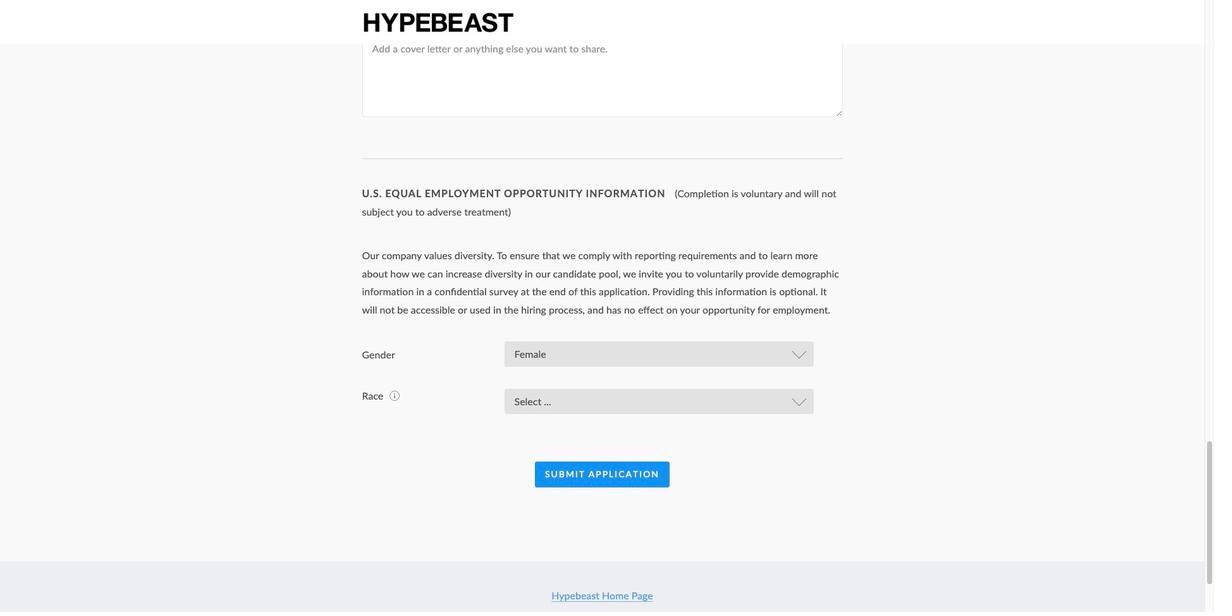 Task type: describe. For each thing, give the bounding box(es) containing it.
click to see details about each option. image
[[390, 391, 400, 401]]

hypebeast logo image
[[362, 11, 515, 33]]



Task type: locate. For each thing, give the bounding box(es) containing it.
Add a cover letter or anything else you want to share. text field
[[362, 35, 843, 117]]



Task type: vqa. For each thing, say whether or not it's contained in the screenshot.
Add a cover letter or anything else you want to share. text field
yes



